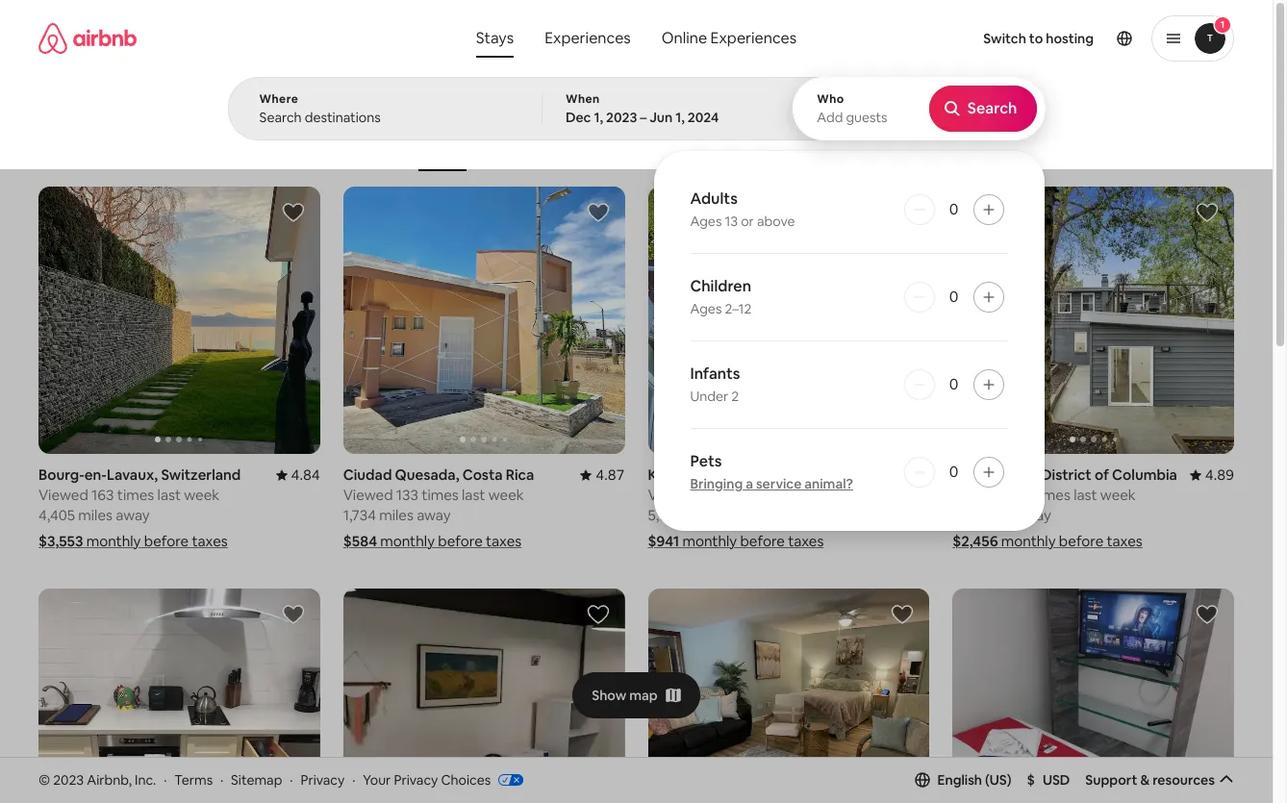 Task type: describe. For each thing, give the bounding box(es) containing it.
1 vertical spatial 2023
[[53, 771, 84, 788]]

rica
[[506, 466, 534, 484]]

week inside konyaaltı, turkey viewed 218 times last week 5,795 miles away $941 monthly before taxes
[[793, 486, 829, 504]]

switch
[[983, 30, 1026, 47]]

times for 1,734 miles away
[[422, 486, 459, 504]]

add
[[817, 109, 843, 126]]

privacy link
[[300, 771, 345, 788]]

when dec 1, 2023 – jun 1, 2024
[[565, 91, 719, 126]]

add to wishlist: bourg-en-lavaux, switzerland image
[[282, 201, 305, 224]]

map
[[629, 686, 658, 704]]

costa
[[462, 466, 503, 484]]

bringing a service animal? button
[[690, 475, 853, 492]]

dec
[[565, 109, 591, 126]]

viewed for 1,734
[[343, 486, 393, 504]]

–
[[640, 109, 647, 126]]

bringing
[[690, 475, 743, 492]]

when
[[565, 91, 600, 107]]

switch to hosting link
[[972, 18, 1105, 59]]

your privacy choices
[[363, 771, 491, 788]]

terms · sitemap · privacy ·
[[174, 771, 355, 788]]

away for 327 miles away
[[1017, 506, 1051, 524]]

times for 327 miles away
[[1033, 486, 1070, 504]]

ages for adults
[[690, 213, 722, 230]]

your
[[363, 771, 391, 788]]

above
[[757, 213, 795, 230]]

online experiences link
[[646, 19, 812, 58]]

1 1, from the left
[[594, 109, 603, 126]]

add to wishlist: konyaaltı, turkey image
[[891, 201, 914, 224]]

what can we help you find? tab list
[[461, 19, 646, 58]]

stays tab panel
[[227, 77, 1045, 531]]

infants under 2
[[690, 364, 740, 405]]

english (us) button
[[914, 771, 1012, 789]]

0 for infants
[[949, 374, 958, 394]]

last for 327 miles away
[[1074, 486, 1097, 504]]

4.84 out of 5 average rating image
[[276, 466, 320, 484]]

4 · from the left
[[352, 771, 355, 788]]

konyaaltı, turkey viewed 218 times last week 5,795 miles away $941 monthly before taxes
[[648, 466, 829, 550]]

turkey
[[718, 466, 764, 484]]

1
[[1220, 18, 1225, 31]]

washington, district of columbia viewed 250 times last week 327 miles away $2,456 monthly before taxes
[[953, 466, 1177, 550]]

250
[[1006, 486, 1030, 504]]

resources
[[1152, 771, 1215, 789]]

4.88 out of 5 average rating image
[[885, 466, 929, 484]]

who
[[817, 91, 844, 107]]

inc.
[[135, 771, 156, 788]]

last for 1,734 miles away
[[462, 486, 485, 504]]

sitemap
[[231, 771, 282, 788]]

switch to hosting
[[983, 30, 1094, 47]]

terms
[[174, 771, 213, 788]]

monthly for $2,456
[[1001, 532, 1056, 550]]

1,734
[[343, 506, 376, 524]]

$2,456
[[953, 532, 998, 550]]

ciudad quesada, costa rica viewed 133 times last week 1,734 miles away $584 monthly before taxes
[[343, 466, 534, 550]]

display total before taxes switch
[[1183, 122, 1218, 145]]

sitemap link
[[231, 771, 282, 788]]

add to wishlist: ciudad quesada, costa rica image
[[586, 201, 609, 224]]

©
[[38, 771, 50, 788]]

children ages 2–12
[[690, 276, 752, 317]]

4.87 out of 5 average rating image
[[580, 466, 625, 484]]

(us)
[[985, 771, 1012, 789]]

2 · from the left
[[220, 771, 223, 788]]

who add guests
[[817, 91, 887, 126]]

en-
[[84, 466, 107, 484]]

pets
[[690, 451, 722, 471]]

miles for 4,405
[[78, 506, 112, 524]]

4.88
[[900, 466, 929, 484]]

total
[[1079, 126, 1104, 141]]

stays
[[476, 28, 514, 48]]

animal?
[[804, 475, 853, 492]]

english (us)
[[937, 771, 1012, 789]]

display
[[1037, 126, 1076, 141]]

service
[[756, 475, 802, 492]]

5,795
[[648, 506, 682, 524]]

before inside konyaaltı, turkey viewed 218 times last week 5,795 miles away $941 monthly before taxes
[[740, 532, 785, 550]]

add to wishlist: huntsville, alabama image
[[891, 603, 914, 626]]

$3,553
[[38, 532, 83, 550]]

before inside button
[[1107, 126, 1143, 141]]

Where field
[[259, 109, 511, 126]]

327
[[953, 506, 976, 524]]

adults ages 13 or above
[[690, 189, 795, 230]]

bourg-
[[38, 466, 84, 484]]

a
[[746, 475, 753, 492]]

away inside konyaaltı, turkey viewed 218 times last week 5,795 miles away $941 monthly before taxes
[[723, 506, 757, 524]]

&
[[1140, 771, 1150, 789]]

english
[[937, 771, 982, 789]]

to
[[1029, 30, 1043, 47]]

your privacy choices link
[[363, 771, 523, 790]]

away for 4,405 miles away
[[116, 506, 150, 524]]

3 · from the left
[[290, 771, 293, 788]]

stays button
[[461, 19, 529, 58]]

$584
[[343, 532, 377, 550]]

privacy inside 'link'
[[394, 771, 438, 788]]

13
[[725, 213, 738, 230]]

viewed inside konyaaltı, turkey viewed 218 times last week 5,795 miles away $941 monthly before taxes
[[648, 486, 698, 504]]

or
[[741, 213, 754, 230]]

$
[[1027, 771, 1035, 789]]



Task type: locate. For each thing, give the bounding box(es) containing it.
viewed up 327
[[953, 486, 1002, 504]]

viewed
[[38, 486, 88, 504], [343, 486, 393, 504], [648, 486, 698, 504], [953, 486, 1002, 504]]

viewed down the ciudad
[[343, 486, 393, 504]]

miles
[[78, 506, 112, 524], [379, 506, 414, 524], [686, 506, 720, 524], [980, 506, 1014, 524]]

quesada,
[[395, 466, 459, 484]]

before for ciudad quesada, costa rica viewed 133 times last week 1,734 miles away $584 monthly before taxes
[[438, 532, 483, 550]]

experiences button
[[529, 19, 646, 58]]

monthly down 163
[[86, 532, 141, 550]]

monthly inside konyaaltı, turkey viewed 218 times last week 5,795 miles away $941 monthly before taxes
[[682, 532, 737, 550]]

taxes inside bourg-en-lavaux, switzerland viewed 163 times last week 4,405 miles away $3,553 monthly before taxes
[[192, 532, 228, 550]]

2 experiences from the left
[[710, 28, 797, 48]]

times
[[117, 486, 154, 504], [422, 486, 459, 504], [727, 486, 764, 504], [1033, 486, 1070, 504]]

· left privacy link
[[290, 771, 293, 788]]

bourg-en-lavaux, switzerland viewed 163 times last week 4,405 miles away $3,553 monthly before taxes
[[38, 466, 241, 550]]

1 button
[[1151, 15, 1234, 62]]

last inside konyaaltı, turkey viewed 218 times last week 5,795 miles away $941 monthly before taxes
[[767, 486, 790, 504]]

last right a
[[767, 486, 790, 504]]

2 miles from the left
[[379, 506, 414, 524]]

taxes down rica
[[486, 532, 522, 550]]

privacy left your
[[300, 771, 345, 788]]

1 horizontal spatial privacy
[[394, 771, 438, 788]]

4 viewed from the left
[[953, 486, 1002, 504]]

week inside ciudad quesada, costa rica viewed 133 times last week 1,734 miles away $584 monthly before taxes
[[488, 486, 524, 504]]

3 last from the left
[[767, 486, 790, 504]]

away down 250
[[1017, 506, 1051, 524]]

week for viewed 250 times last week
[[1100, 486, 1136, 504]]

miles down 250
[[980, 506, 1014, 524]]

4 miles from the left
[[980, 506, 1014, 524]]

1 0 from the top
[[949, 199, 958, 219]]

experiences right "online"
[[710, 28, 797, 48]]

add to wishlist: norwalk, california image
[[282, 603, 305, 626]]

support & resources button
[[1085, 771, 1234, 789]]

miles inside bourg-en-lavaux, switzerland viewed 163 times last week 4,405 miles away $3,553 monthly before taxes
[[78, 506, 112, 524]]

0 horizontal spatial privacy
[[300, 771, 345, 788]]

week inside bourg-en-lavaux, switzerland viewed 163 times last week 4,405 miles away $3,553 monthly before taxes
[[184, 486, 220, 504]]

last inside ciudad quesada, costa rica viewed 133 times last week 1,734 miles away $584 monthly before taxes
[[462, 486, 485, 504]]

ages
[[690, 213, 722, 230], [690, 300, 722, 317]]

times down quesada,
[[422, 486, 459, 504]]

1 · from the left
[[164, 771, 167, 788]]

1 horizontal spatial 1,
[[675, 109, 685, 126]]

viewed inside bourg-en-lavaux, switzerland viewed 163 times last week 4,405 miles away $3,553 monthly before taxes
[[38, 486, 88, 504]]

taxes inside ciudad quesada, costa rica viewed 133 times last week 1,734 miles away $584 monthly before taxes
[[486, 532, 522, 550]]

none search field containing stays
[[227, 0, 1045, 531]]

1 horizontal spatial 2023
[[606, 109, 637, 126]]

monthly for $3,553
[[86, 532, 141, 550]]

None search field
[[227, 0, 1045, 531]]

4.87
[[596, 466, 625, 484]]

monthly inside ciudad quesada, costa rica viewed 133 times last week 1,734 miles away $584 monthly before taxes
[[380, 532, 435, 550]]

times down lavaux,
[[117, 486, 154, 504]]

0 for pets
[[949, 462, 958, 482]]

times inside ciudad quesada, costa rica viewed 133 times last week 1,734 miles away $584 monthly before taxes
[[422, 486, 459, 504]]

times down turkey
[[727, 486, 764, 504]]

· right terms link
[[220, 771, 223, 788]]

3 0 from the top
[[949, 374, 958, 394]]

1,
[[594, 109, 603, 126], [675, 109, 685, 126]]

taxes down animal?
[[788, 532, 824, 550]]

0 horizontal spatial 2023
[[53, 771, 84, 788]]

2023 right © on the left bottom of page
[[53, 771, 84, 788]]

1 miles from the left
[[78, 506, 112, 524]]

0
[[949, 199, 958, 219], [949, 287, 958, 307], [949, 374, 958, 394], [949, 462, 958, 482]]

hosting
[[1046, 30, 1094, 47]]

taxes for bourg-en-lavaux, switzerland viewed 163 times last week 4,405 miles away $3,553 monthly before taxes
[[192, 532, 228, 550]]

before for washington, district of columbia viewed 250 times last week 327 miles away $2,456 monthly before taxes
[[1059, 532, 1104, 550]]

2 away from the left
[[417, 506, 451, 524]]

columbia
[[1112, 466, 1177, 484]]

add to wishlist: vila gilda, brazil image
[[1196, 603, 1219, 626]]

times inside washington, district of columbia viewed 250 times last week 327 miles away $2,456 monthly before taxes
[[1033, 486, 1070, 504]]

last inside bourg-en-lavaux, switzerland viewed 163 times last week 4,405 miles away $3,553 monthly before taxes
[[157, 486, 181, 504]]

taxes left "display total before taxes" switch
[[1146, 126, 1175, 141]]

© 2023 airbnb, inc. ·
[[38, 771, 167, 788]]

4.89
[[1205, 466, 1234, 484]]

support
[[1085, 771, 1137, 789]]

last down the costa
[[462, 486, 485, 504]]

monthly right $941
[[682, 532, 737, 550]]

away inside ciudad quesada, costa rica viewed 133 times last week 1,734 miles away $584 monthly before taxes
[[417, 506, 451, 524]]

last
[[157, 486, 181, 504], [462, 486, 485, 504], [767, 486, 790, 504], [1074, 486, 1097, 504]]

3 week from the left
[[793, 486, 829, 504]]

taxes down the columbia
[[1107, 532, 1143, 550]]

before down bringing a service animal? 'button'
[[740, 532, 785, 550]]

week for viewed 133 times last week
[[488, 486, 524, 504]]

times inside bourg-en-lavaux, switzerland viewed 163 times last week 4,405 miles away $3,553 monthly before taxes
[[117, 486, 154, 504]]

taxes for ciudad quesada, costa rica viewed 133 times last week 1,734 miles away $584 monthly before taxes
[[486, 532, 522, 550]]

218
[[701, 486, 723, 504]]

terms link
[[174, 771, 213, 788]]

3 monthly from the left
[[682, 532, 737, 550]]

ages inside children ages 2–12
[[690, 300, 722, 317]]

3 viewed from the left
[[648, 486, 698, 504]]

display total before taxes
[[1037, 126, 1175, 141]]

ages for children
[[690, 300, 722, 317]]

lavaux,
[[107, 466, 158, 484]]

away down lavaux,
[[116, 506, 150, 524]]

2023 inside when dec 1, 2023 – jun 1, 2024
[[606, 109, 637, 126]]

ages down children
[[690, 300, 722, 317]]

usd
[[1043, 771, 1070, 789]]

group containing lakefront
[[38, 96, 905, 171]]

viewed inside ciudad quesada, costa rica viewed 133 times last week 1,734 miles away $584 monthly before taxes
[[343, 486, 393, 504]]

4 0 from the top
[[949, 462, 958, 482]]

before down the costa
[[438, 532, 483, 550]]

1 horizontal spatial experiences
[[710, 28, 797, 48]]

monthly inside washington, district of columbia viewed 250 times last week 327 miles away $2,456 monthly before taxes
[[1001, 532, 1056, 550]]

1 viewed from the left
[[38, 486, 88, 504]]

konyaaltı,
[[648, 466, 715, 484]]

taxes down switzerland
[[192, 532, 228, 550]]

last inside washington, district of columbia viewed 250 times last week 327 miles away $2,456 monthly before taxes
[[1074, 486, 1097, 504]]

away for 1,734 miles away
[[417, 506, 451, 524]]

2 last from the left
[[462, 486, 485, 504]]

viewed down bourg-
[[38, 486, 88, 504]]

taxes
[[1146, 126, 1175, 141], [192, 532, 228, 550], [486, 532, 522, 550], [788, 532, 824, 550], [1107, 532, 1143, 550]]

week
[[184, 486, 220, 504], [488, 486, 524, 504], [793, 486, 829, 504], [1100, 486, 1136, 504]]

add to wishlist: vila madalena, brazil image
[[586, 603, 609, 626]]

experiences inside button
[[545, 28, 631, 48]]

ages down adults
[[690, 213, 722, 230]]

1 ages from the top
[[690, 213, 722, 230]]

4,405
[[38, 506, 75, 524]]

viewed inside washington, district of columbia viewed 250 times last week 327 miles away $2,456 monthly before taxes
[[953, 486, 1002, 504]]

miles inside konyaaltı, turkey viewed 218 times last week 5,795 miles away $941 monthly before taxes
[[686, 506, 720, 524]]

week inside washington, district of columbia viewed 250 times last week 327 miles away $2,456 monthly before taxes
[[1100, 486, 1136, 504]]

1, right jun
[[675, 109, 685, 126]]

show
[[592, 686, 627, 704]]

miles for 327
[[980, 506, 1014, 524]]

taxes inside konyaaltı, turkey viewed 218 times last week 5,795 miles away $941 monthly before taxes
[[788, 532, 824, 550]]

privacy right your
[[394, 771, 438, 788]]

ages inside adults ages 13 or above
[[690, 213, 722, 230]]

2 1, from the left
[[675, 109, 685, 126]]

ciudad
[[343, 466, 392, 484]]

monthly down 250
[[1001, 532, 1056, 550]]

miles down 163
[[78, 506, 112, 524]]

2 viewed from the left
[[343, 486, 393, 504]]

miles down 133 at bottom left
[[379, 506, 414, 524]]

where
[[259, 91, 298, 107]]

away
[[116, 506, 150, 524], [417, 506, 451, 524], [723, 506, 757, 524], [1017, 506, 1051, 524]]

week down switzerland
[[184, 486, 220, 504]]

pets bringing a service animal?
[[690, 451, 853, 492]]

2 privacy from the left
[[394, 771, 438, 788]]

1 vertical spatial ages
[[690, 300, 722, 317]]

3 away from the left
[[723, 506, 757, 524]]

2023 left – on the top of page
[[606, 109, 637, 126]]

2 monthly from the left
[[380, 532, 435, 550]]

monthly down 133 at bottom left
[[380, 532, 435, 550]]

jun
[[650, 109, 673, 126]]

0 horizontal spatial 1,
[[594, 109, 603, 126]]

monthly for $584
[[380, 532, 435, 550]]

taxes inside button
[[1146, 126, 1175, 141]]

4.89 out of 5 average rating image
[[1190, 466, 1234, 484]]

miles down 218
[[686, 506, 720, 524]]

display total before taxes button
[[1020, 111, 1234, 157]]

before for bourg-en-lavaux, switzerland viewed 163 times last week 4,405 miles away $3,553 monthly before taxes
[[144, 532, 189, 550]]

online
[[662, 28, 707, 48]]

$ usd
[[1027, 771, 1070, 789]]

1, right dec
[[594, 109, 603, 126]]

2 times from the left
[[422, 486, 459, 504]]

0 for adults
[[949, 199, 958, 219]]

miles inside ciudad quesada, costa rica viewed 133 times last week 1,734 miles away $584 monthly before taxes
[[379, 506, 414, 524]]

taxes inside washington, district of columbia viewed 250 times last week 327 miles away $2,456 monthly before taxes
[[1107, 532, 1143, 550]]

1 week from the left
[[184, 486, 220, 504]]

switzerland
[[161, 466, 241, 484]]

under
[[690, 388, 728, 405]]

taxes for washington, district of columbia viewed 250 times last week 327 miles away $2,456 monthly before taxes
[[1107, 532, 1143, 550]]

design
[[859, 142, 897, 158]]

· right inc.
[[164, 771, 167, 788]]

4 times from the left
[[1033, 486, 1070, 504]]

2 week from the left
[[488, 486, 524, 504]]

viewed up 5,795
[[648, 486, 698, 504]]

last for 4,405 miles away
[[157, 486, 181, 504]]

show map button
[[573, 672, 700, 718]]

week right a
[[793, 486, 829, 504]]

before right "total"
[[1107, 126, 1143, 141]]

4.84
[[291, 466, 320, 484]]

2 ages from the top
[[690, 300, 722, 317]]

1 times from the left
[[117, 486, 154, 504]]

1 last from the left
[[157, 486, 181, 504]]

away inside bourg-en-lavaux, switzerland viewed 163 times last week 4,405 miles away $3,553 monthly before taxes
[[116, 506, 150, 524]]

add to wishlist: washington, district of columbia image
[[1196, 201, 1219, 224]]

group
[[38, 96, 905, 171], [38, 187, 320, 454], [343, 187, 625, 454], [648, 187, 929, 454], [953, 187, 1287, 454], [38, 589, 320, 803], [343, 589, 625, 803], [648, 589, 929, 803], [953, 589, 1234, 803]]

2
[[731, 388, 739, 405]]

airbnb,
[[87, 771, 132, 788]]

miles for 1,734
[[379, 506, 414, 524]]

week down of
[[1100, 486, 1136, 504]]

guests
[[846, 109, 887, 126]]

1 away from the left
[[116, 506, 150, 524]]

1 privacy from the left
[[300, 771, 345, 788]]

profile element
[[874, 0, 1234, 77]]

monthly inside bourg-en-lavaux, switzerland viewed 163 times last week 4,405 miles away $3,553 monthly before taxes
[[86, 532, 141, 550]]

before
[[1107, 126, 1143, 141], [144, 532, 189, 550], [438, 532, 483, 550], [740, 532, 785, 550], [1059, 532, 1104, 550]]

week down rica
[[488, 486, 524, 504]]

1 monthly from the left
[[86, 532, 141, 550]]

2023
[[606, 109, 637, 126], [53, 771, 84, 788]]

adults
[[690, 189, 738, 209]]

before down district
[[1059, 532, 1104, 550]]

miles inside washington, district of columbia viewed 250 times last week 327 miles away $2,456 monthly before taxes
[[980, 506, 1014, 524]]

$941
[[648, 532, 679, 550]]

last down of
[[1074, 486, 1097, 504]]

2024
[[688, 109, 719, 126]]

3 times from the left
[[727, 486, 764, 504]]

3 miles from the left
[[686, 506, 720, 524]]

lakefront
[[682, 142, 735, 158]]

away down 133 at bottom left
[[417, 506, 451, 524]]

0 for children
[[949, 287, 958, 307]]

viewed for 327
[[953, 486, 1002, 504]]

experiences up when
[[545, 28, 631, 48]]

4 week from the left
[[1100, 486, 1136, 504]]

4 monthly from the left
[[1001, 532, 1056, 550]]

infants
[[690, 364, 740, 384]]

viewed for 4,405
[[38, 486, 88, 504]]

2 0 from the top
[[949, 287, 958, 307]]

· left your
[[352, 771, 355, 788]]

0 vertical spatial 2023
[[606, 109, 637, 126]]

choices
[[441, 771, 491, 788]]

support & resources
[[1085, 771, 1215, 789]]

online experiences
[[662, 28, 797, 48]]

of
[[1095, 466, 1109, 484]]

1 experiences from the left
[[545, 28, 631, 48]]

times inside konyaaltı, turkey viewed 218 times last week 5,795 miles away $941 monthly before taxes
[[727, 486, 764, 504]]

2–12
[[725, 300, 752, 317]]

4 last from the left
[[1074, 486, 1097, 504]]

before inside bourg-en-lavaux, switzerland viewed 163 times last week 4,405 miles away $3,553 monthly before taxes
[[144, 532, 189, 550]]

children
[[690, 276, 751, 296]]

0 vertical spatial ages
[[690, 213, 722, 230]]

4 away from the left
[[1017, 506, 1051, 524]]

district
[[1041, 466, 1092, 484]]

0 horizontal spatial experiences
[[545, 28, 631, 48]]

last down switzerland
[[157, 486, 181, 504]]

before down lavaux,
[[144, 532, 189, 550]]

before inside ciudad quesada, costa rica viewed 133 times last week 1,734 miles away $584 monthly before taxes
[[438, 532, 483, 550]]

before inside washington, district of columbia viewed 250 times last week 327 miles away $2,456 monthly before taxes
[[1059, 532, 1104, 550]]

163
[[91, 486, 114, 504]]

monthly
[[86, 532, 141, 550], [380, 532, 435, 550], [682, 532, 737, 550], [1001, 532, 1056, 550]]

away down a
[[723, 506, 757, 524]]

times down district
[[1033, 486, 1070, 504]]

week for viewed 163 times last week
[[184, 486, 220, 504]]

times for 4,405 miles away
[[117, 486, 154, 504]]

away inside washington, district of columbia viewed 250 times last week 327 miles away $2,456 monthly before taxes
[[1017, 506, 1051, 524]]



Task type: vqa. For each thing, say whether or not it's contained in the screenshot.
the leftmost the 23
no



